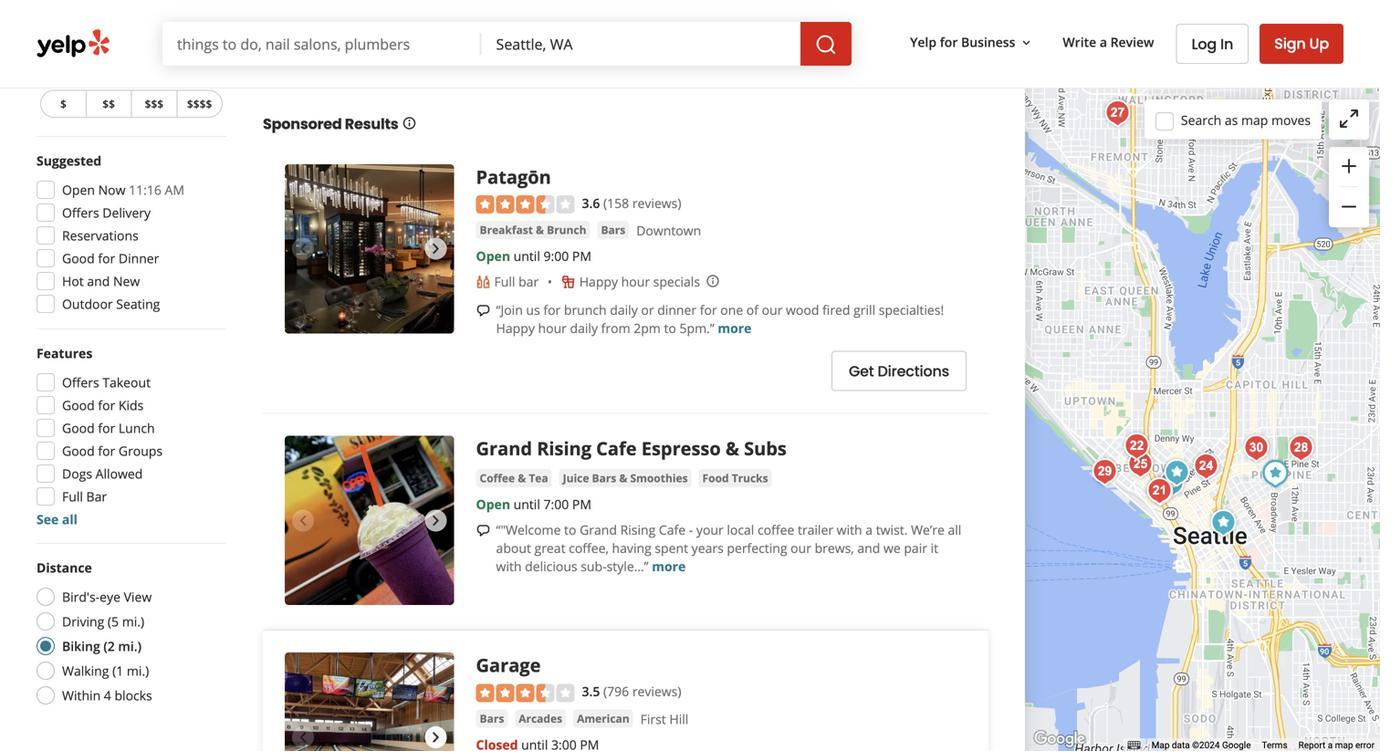 Task type: vqa. For each thing, say whether or not it's contained in the screenshot.
'Good' within Good For Kids button
no



Task type: locate. For each thing, give the bounding box(es) containing it.
search image
[[815, 34, 837, 56]]

directions
[[846, 24, 917, 45], [878, 361, 950, 382]]

offers delivery
[[62, 204, 151, 221]]

0 vertical spatial next image
[[425, 238, 447, 260]]

$ button
[[40, 90, 86, 118]]

happy right the 16 happy hour specials v2 icon
[[579, 273, 618, 290]]

bars down (158
[[601, 222, 626, 238]]

0 vertical spatial full
[[494, 273, 515, 290]]

1 horizontal spatial happy
[[579, 273, 618, 290]]

0 horizontal spatial get
[[817, 24, 842, 45]]

write a review link
[[1056, 26, 1162, 59]]

open until 7:00 pm
[[566, 55, 682, 72], [476, 496, 592, 513]]

reviews) up downtown
[[633, 194, 682, 212]]

search as map moves
[[1181, 111, 1311, 129]]

$$$$
[[187, 96, 212, 111]]

previous image
[[292, 238, 314, 260], [292, 727, 314, 749]]

mi.) for driving (5 mi.)
[[122, 613, 144, 630]]

for down good for lunch
[[98, 442, 115, 460]]

grill
[[854, 301, 876, 319]]

map right 'as' in the top right of the page
[[1242, 111, 1268, 129]]

our right of at the top of page
[[762, 301, 783, 319]]

1 offers from the top
[[62, 204, 99, 221]]

hour up or
[[621, 273, 650, 290]]

1 horizontal spatial a
[[1100, 33, 1107, 51]]

1 vertical spatial bars
[[592, 471, 616, 486]]

3.6 star rating image
[[476, 196, 575, 214]]

full for full bar
[[494, 273, 515, 290]]

0 vertical spatial cafe
[[596, 436, 637, 461]]

delivery
[[103, 204, 151, 221]]

terms
[[1262, 740, 1288, 751]]

& left brunch
[[536, 222, 544, 238]]

trailer
[[798, 521, 834, 539]]

good
[[62, 250, 95, 267], [62, 397, 95, 414], [62, 420, 95, 437], [62, 442, 95, 460]]

1 horizontal spatial and
[[858, 540, 880, 557]]

1 vertical spatial our
[[791, 540, 812, 557]]

0 horizontal spatial a
[[866, 521, 873, 539]]

3 slideshow element from the top
[[285, 653, 454, 751]]

sign up link
[[1260, 24, 1344, 64]]

1 horizontal spatial daily
[[610, 301, 638, 319]]

bars link down 3.5 star rating image
[[476, 710, 508, 729]]

now up 10:00
[[387, 24, 419, 45]]

3.5
[[582, 683, 600, 700]]

0 horizontal spatial all
[[62, 511, 78, 528]]

0 vertical spatial happy
[[579, 273, 618, 290]]

0 vertical spatial 7:00
[[634, 55, 659, 72]]

next image
[[425, 238, 447, 260], [425, 510, 447, 532], [425, 727, 447, 749]]

1 vertical spatial happy
[[496, 320, 535, 337]]

full right 16 full bar v2 image
[[494, 273, 515, 290]]

as
[[1225, 111, 1238, 129]]

pair
[[904, 540, 928, 557]]

now inside suggested group
[[98, 181, 126, 199]]

more link down one
[[718, 320, 752, 337]]

slideshow element
[[285, 164, 454, 334], [285, 436, 454, 606], [285, 653, 454, 751]]

1 vertical spatial bars button
[[476, 710, 508, 728]]

price group
[[37, 61, 226, 121]]

delicious
[[525, 558, 578, 575]]

for down the good for kids
[[98, 420, 115, 437]]

within 4 blocks
[[62, 687, 152, 704]]

1 horizontal spatial more
[[718, 320, 752, 337]]

reviews) up first
[[633, 683, 682, 700]]

1 vertical spatial open until 7:00 pm
[[476, 496, 592, 513]]

offers for offers delivery
[[62, 204, 99, 221]]

now up offers delivery
[[98, 181, 126, 199]]

1 horizontal spatial more link
[[718, 320, 752, 337]]

none field address, neighborhood, city, state or zip
[[482, 22, 801, 66]]

bird's-eye view
[[62, 588, 152, 606]]

& up food trucks
[[726, 436, 739, 461]]

grand inside the ""welcome to grand rising cafe - your local coffee trailer with a twist. we're all about great coffee, having spent years perfecting our brews, and we pair it with delicious sub-style…"
[[580, 521, 617, 539]]

breakfast
[[480, 222, 533, 238]]

a right write on the top right of page
[[1100, 33, 1107, 51]]

0 horizontal spatial with
[[496, 558, 522, 575]]

bars link down (158
[[598, 221, 629, 240]]

get directions link down the specialties!
[[832, 351, 967, 391]]

full inside features 'group'
[[62, 488, 83, 505]]

get directions link up open until 6:00 pm
[[753, 14, 981, 55]]

3 next image from the top
[[425, 727, 447, 749]]

now
[[387, 24, 419, 45], [98, 181, 126, 199]]

1 horizontal spatial now
[[387, 24, 419, 45]]

& inside coffee & tea button
[[518, 471, 526, 486]]

for for kids
[[98, 397, 115, 414]]

for inside suggested group
[[98, 250, 115, 267]]

2 none field from the left
[[482, 22, 801, 66]]

chan seattle image
[[1188, 448, 1225, 485]]

0 vertical spatial hour
[[621, 273, 650, 290]]

offers
[[62, 204, 99, 221], [62, 374, 99, 391]]

six seven restaurant image
[[1087, 454, 1123, 490]]

outdoor seating
[[62, 295, 160, 313]]

hot and new
[[62, 273, 140, 290]]

3 good from the top
[[62, 420, 95, 437]]

good up hot in the left of the page
[[62, 250, 95, 267]]

1 horizontal spatial hour
[[621, 273, 650, 290]]

open until 6:00 pm
[[809, 55, 925, 72]]

rising
[[537, 436, 592, 461], [620, 521, 656, 539]]

mi.)
[[122, 613, 144, 630], [118, 638, 142, 655], [127, 662, 149, 680]]

coffee
[[758, 521, 795, 539]]

0 horizontal spatial bars link
[[476, 710, 508, 729]]

1 vertical spatial hour
[[538, 320, 567, 337]]

directions up 6:00
[[846, 24, 917, 45]]

daily down brunch
[[570, 320, 598, 337]]

for inside button
[[940, 33, 958, 51]]

am
[[165, 181, 184, 199]]

1 vertical spatial more
[[652, 558, 686, 575]]

for down offers takeout
[[98, 397, 115, 414]]

offers inside suggested group
[[62, 204, 99, 221]]

0 vertical spatial daily
[[610, 301, 638, 319]]

1 vertical spatial more link
[[652, 558, 686, 575]]

rising up having at the left of page
[[620, 521, 656, 539]]

None search field
[[163, 22, 852, 66]]

0 vertical spatial directions
[[846, 24, 917, 45]]

rising up juice
[[537, 436, 592, 461]]

0 vertical spatial offers
[[62, 204, 99, 221]]

brunch
[[547, 222, 587, 238]]

bars button down 3.5 star rating image
[[476, 710, 508, 728]]

mi.) for walking (1 mi.)
[[127, 662, 149, 680]]

zoom out image
[[1338, 196, 1360, 218]]

patagōn image
[[1154, 466, 1190, 502]]

full
[[494, 273, 515, 290], [62, 488, 83, 505]]

2 next image from the top
[[425, 510, 447, 532]]

None field
[[163, 22, 482, 66], [482, 22, 801, 66]]

1 vertical spatial offers
[[62, 374, 99, 391]]

patagōn
[[476, 164, 551, 189]]

0 vertical spatial and
[[87, 273, 110, 290]]

more down one
[[718, 320, 752, 337]]

0 horizontal spatial 7:00
[[544, 496, 569, 513]]

$$$$ button
[[176, 90, 223, 118]]

good down the good for kids
[[62, 420, 95, 437]]

0 vertical spatial more
[[718, 320, 752, 337]]

now for open
[[98, 181, 126, 199]]

1 horizontal spatial bars button
[[598, 221, 629, 239]]

expand map image
[[1338, 108, 1360, 130]]

1 horizontal spatial to
[[664, 320, 676, 337]]

1 horizontal spatial get
[[849, 361, 874, 382]]

1 slideshow element from the top
[[285, 164, 454, 334]]

features group
[[31, 344, 226, 529]]

0 horizontal spatial grand
[[476, 436, 532, 461]]

1 vertical spatial 7:00
[[544, 496, 569, 513]]

open until 10:00 pm
[[319, 55, 442, 72]]

daily up from
[[610, 301, 638, 319]]

results
[[345, 113, 399, 134]]

happy hour specials
[[579, 273, 700, 290]]

we're
[[911, 521, 945, 539]]

to up coffee,
[[564, 521, 577, 539]]

for up hot and new
[[98, 250, 115, 267]]

1 horizontal spatial our
[[791, 540, 812, 557]]

1 vertical spatial get
[[849, 361, 874, 382]]

0 vertical spatial map
[[1242, 111, 1268, 129]]

0 vertical spatial reviews)
[[633, 194, 682, 212]]

mi.) right (1
[[127, 662, 149, 680]]

a inside the ""welcome to grand rising cafe - your local coffee trailer with a twist. we're all about great coffee, having spent years perfecting our brews, and we pair it with delicious sub-style…"
[[866, 521, 873, 539]]

daily
[[610, 301, 638, 319], [570, 320, 598, 337]]

1 vertical spatial with
[[496, 558, 522, 575]]

2 reviews) from the top
[[633, 683, 682, 700]]

garage image
[[1258, 456, 1294, 492]]

1 horizontal spatial all
[[948, 521, 962, 539]]

groups
[[119, 442, 163, 460]]

more link down spent
[[652, 558, 686, 575]]

with up brews, on the bottom
[[837, 521, 862, 539]]

1 vertical spatial reviews)
[[633, 683, 682, 700]]

1 horizontal spatial with
[[837, 521, 862, 539]]

0 horizontal spatial our
[[762, 301, 783, 319]]

16 full bar v2 image
[[476, 275, 491, 289]]

fogón cocina mexicana image
[[1238, 430, 1275, 467]]

11:16
[[129, 181, 161, 199]]

1 vertical spatial daily
[[570, 320, 598, 337]]

1 good from the top
[[62, 250, 95, 267]]

1 previous image from the top
[[292, 238, 314, 260]]

we
[[884, 540, 901, 557]]

to down dinner
[[664, 320, 676, 337]]

0 vertical spatial with
[[837, 521, 862, 539]]

0 vertical spatial more link
[[718, 320, 752, 337]]

offers inside features 'group'
[[62, 374, 99, 391]]

&
[[536, 222, 544, 238], [726, 436, 739, 461], [518, 471, 526, 486], [619, 471, 628, 486]]

$$$ button
[[131, 90, 176, 118]]

1 vertical spatial cafe
[[659, 521, 686, 539]]

(796
[[603, 683, 629, 700]]

2 good from the top
[[62, 397, 95, 414]]

2 vertical spatial slideshow element
[[285, 653, 454, 751]]

get down grill
[[849, 361, 874, 382]]

bars button down (158
[[598, 221, 629, 239]]

directions for the "get directions" link to the top
[[846, 24, 917, 45]]

1 next image from the top
[[425, 238, 447, 260]]

2 vertical spatial bars
[[480, 711, 504, 726]]

(1
[[112, 662, 123, 680]]

1 none field from the left
[[163, 22, 482, 66]]

good down offers takeout
[[62, 397, 95, 414]]

mi.) right (2
[[118, 638, 142, 655]]

3.5 (796 reviews)
[[582, 683, 682, 700]]

1 vertical spatial directions
[[878, 361, 950, 382]]

ramen danbo image
[[1283, 430, 1320, 467]]

hour
[[621, 273, 650, 290], [538, 320, 567, 337]]

1 vertical spatial full
[[62, 488, 83, 505]]

$
[[60, 96, 66, 111]]

0 vertical spatial get directions link
[[753, 14, 981, 55]]

1 horizontal spatial 7:00
[[634, 55, 659, 72]]

sponsored results
[[263, 113, 399, 134]]

1 vertical spatial map
[[1335, 740, 1353, 751]]

2 horizontal spatial a
[[1328, 740, 1333, 751]]

and up outdoor
[[87, 273, 110, 290]]

$$ button
[[86, 90, 131, 118]]

log in
[[1192, 34, 1234, 54]]

rising inside the ""welcome to grand rising cafe - your local coffee trailer with a twist. we're all about great coffee, having spent years perfecting our brews, and we pair it with delicious sub-style…"
[[620, 521, 656, 539]]

hour down "us"
[[538, 320, 567, 337]]

& down grand rising cafe espresso & subs link
[[619, 471, 628, 486]]

for right yelp
[[940, 33, 958, 51]]

things to do, nail salons, plumbers text field
[[163, 22, 482, 66]]

sub-
[[581, 558, 607, 575]]

for right "us"
[[544, 301, 561, 319]]

cafe up juice bars & smoothies
[[596, 436, 637, 461]]

all right "see"
[[62, 511, 78, 528]]

0 horizontal spatial now
[[98, 181, 126, 199]]

more link for your
[[652, 558, 686, 575]]

get up open until 6:00 pm
[[817, 24, 842, 45]]

none field things to do, nail salons, plumbers
[[163, 22, 482, 66]]

bars link
[[598, 221, 629, 240], [476, 710, 508, 729]]

bars down 3.5 star rating image
[[480, 711, 504, 726]]

0 vertical spatial a
[[1100, 33, 1107, 51]]

offers for offers takeout
[[62, 374, 99, 391]]

more down spent
[[652, 558, 686, 575]]

1 horizontal spatial grand
[[580, 521, 617, 539]]

info icon image
[[706, 274, 720, 288], [706, 274, 720, 288]]

starbucks image
[[1206, 505, 1242, 541]]

& inside breakfast & brunch button
[[536, 222, 544, 238]]

juice bars & smoothies button
[[559, 469, 692, 488]]

1 horizontal spatial rising
[[620, 521, 656, 539]]

good for kids
[[62, 397, 144, 414]]

0 vertical spatial our
[[762, 301, 783, 319]]

1 vertical spatial slideshow element
[[285, 436, 454, 606]]

distance
[[37, 559, 92, 577]]

a right report
[[1328, 740, 1333, 751]]

good up dogs
[[62, 442, 95, 460]]

more for your
[[652, 558, 686, 575]]

0 horizontal spatial daily
[[570, 320, 598, 337]]

0 horizontal spatial cafe
[[596, 436, 637, 461]]

3.6
[[582, 194, 600, 212]]

biking
[[62, 638, 100, 655]]

0 vertical spatial slideshow element
[[285, 164, 454, 334]]

1 vertical spatial get directions
[[849, 361, 950, 382]]

2 slideshow element from the top
[[285, 436, 454, 606]]

1 vertical spatial get directions link
[[832, 351, 967, 391]]

more link for dinner
[[718, 320, 752, 337]]

""welcome to grand rising cafe - your local coffee trailer with a twist. we're all about great coffee, having spent years perfecting our brews, and we pair it with delicious sub-style…"
[[496, 521, 962, 575]]

to inside the ""welcome to grand rising cafe - your local coffee trailer with a twist. we're all about great coffee, having spent years perfecting our brews, and we pair it with delicious sub-style…"
[[564, 521, 577, 539]]

mi.) for biking (2 mi.)
[[118, 638, 142, 655]]

0 horizontal spatial happy
[[496, 320, 535, 337]]

kids
[[119, 397, 144, 414]]

address, neighborhood, city, state or zip text field
[[482, 22, 801, 66]]

biking (2 mi.)
[[62, 638, 142, 655]]

1 horizontal spatial bars link
[[598, 221, 629, 240]]

7:00
[[634, 55, 659, 72], [544, 496, 569, 513]]

directions for the bottommost the "get directions" link
[[878, 361, 950, 382]]

of
[[747, 301, 759, 319]]

bars
[[601, 222, 626, 238], [592, 471, 616, 486], [480, 711, 504, 726]]

get
[[817, 24, 842, 45], [849, 361, 874, 382]]

seating
[[116, 295, 160, 313]]

a left 'twist.'
[[866, 521, 873, 539]]

16 speech v2 image
[[476, 304, 491, 318]]

bars right juice
[[592, 471, 616, 486]]

for for groups
[[98, 442, 115, 460]]

0 horizontal spatial and
[[87, 273, 110, 290]]

1 vertical spatial next image
[[425, 510, 447, 532]]

mi.) right (5
[[122, 613, 144, 630]]

get directions up open until 6:00 pm
[[817, 24, 917, 45]]

grand up coffee,
[[580, 521, 617, 539]]

trucks
[[732, 471, 768, 486]]

(158
[[603, 194, 629, 212]]

cafe up spent
[[659, 521, 686, 539]]

offers up the good for kids
[[62, 374, 99, 391]]

with down about
[[496, 558, 522, 575]]

grand rising cafe espresso & subs
[[476, 436, 787, 461]]

get directions for the "get directions" link to the top
[[817, 24, 917, 45]]

1 vertical spatial mi.)
[[118, 638, 142, 655]]

2 vertical spatial a
[[1328, 740, 1333, 751]]

offers up "reservations"
[[62, 204, 99, 221]]

4 good from the top
[[62, 442, 95, 460]]

0 vertical spatial get directions
[[817, 24, 917, 45]]

our
[[762, 301, 783, 319], [791, 540, 812, 557]]

0 vertical spatial mi.)
[[122, 613, 144, 630]]

group
[[1329, 147, 1369, 227]]

0 horizontal spatial rising
[[537, 436, 592, 461]]

1 horizontal spatial cafe
[[659, 521, 686, 539]]

0 vertical spatial previous image
[[292, 238, 314, 260]]

1 vertical spatial rising
[[620, 521, 656, 539]]

map left error
[[1335, 740, 1353, 751]]

& left tea on the left of page
[[518, 471, 526, 486]]

0 horizontal spatial more link
[[652, 558, 686, 575]]

1 vertical spatial to
[[564, 521, 577, 539]]

happy down "join
[[496, 320, 535, 337]]

coffee & tea link
[[476, 469, 552, 488]]

open until 9:00 pm
[[476, 248, 592, 265]]

1 reviews) from the top
[[633, 194, 682, 212]]

0 horizontal spatial hour
[[538, 320, 567, 337]]

our down trailer
[[791, 540, 812, 557]]

0 horizontal spatial full
[[62, 488, 83, 505]]

2 offers from the top
[[62, 374, 99, 391]]

2 vertical spatial next image
[[425, 727, 447, 749]]

good inside suggested group
[[62, 250, 95, 267]]

breakfast & brunch link
[[476, 221, 590, 240]]

good for good for lunch
[[62, 420, 95, 437]]

and left the we
[[858, 540, 880, 557]]

$$$
[[145, 96, 164, 111]]

view
[[124, 588, 152, 606]]

get directions
[[817, 24, 917, 45], [849, 361, 950, 382]]

zoom in image
[[1338, 155, 1360, 177]]

grand up coffee at the bottom left of page
[[476, 436, 532, 461]]

1 horizontal spatial map
[[1335, 740, 1353, 751]]

slideshow element for patagōn
[[285, 164, 454, 334]]

happy inside "join us for brunch daily or dinner for one of our wood fired grill specialties! happy hour daily from 2pm to 5pm."
[[496, 320, 535, 337]]

pm
[[423, 55, 442, 72], [662, 55, 682, 72], [905, 55, 925, 72], [572, 248, 592, 265], [572, 496, 592, 513]]

0 vertical spatial now
[[387, 24, 419, 45]]

years
[[692, 540, 724, 557]]

about
[[496, 540, 531, 557]]

0 horizontal spatial map
[[1242, 111, 1268, 129]]

directions down the specialties!
[[878, 361, 950, 382]]

full down dogs
[[62, 488, 83, 505]]

1 vertical spatial a
[[866, 521, 873, 539]]

all right we're
[[948, 521, 962, 539]]

get directions down the specialties!
[[849, 361, 950, 382]]

0 horizontal spatial to
[[564, 521, 577, 539]]



Task type: describe. For each thing, give the bounding box(es) containing it.
now for order
[[387, 24, 419, 45]]

food trucks link
[[699, 469, 772, 488]]

all inside features 'group'
[[62, 511, 78, 528]]

a for write
[[1100, 33, 1107, 51]]

0 vertical spatial open until 7:00 pm
[[566, 55, 682, 72]]

us
[[526, 301, 540, 319]]

google image
[[1030, 728, 1090, 751]]

outdoor
[[62, 295, 113, 313]]

""welcome
[[496, 521, 561, 539]]

map for error
[[1335, 740, 1353, 751]]

16 chevron down v2 image
[[1019, 35, 1034, 50]]

map data ©2024 google
[[1152, 740, 1251, 751]]

juice bars & smoothies link
[[559, 469, 692, 488]]

coffee & tea
[[480, 471, 548, 486]]

first
[[641, 711, 666, 728]]

great
[[535, 540, 566, 557]]

garage
[[476, 653, 541, 678]]

bird's-
[[62, 588, 100, 606]]

0 vertical spatial bars link
[[598, 221, 629, 240]]

write
[[1063, 33, 1097, 51]]

style…"
[[607, 558, 649, 575]]

next image for grand rising cafe espresso & subs
[[425, 510, 447, 532]]

log in link
[[1176, 24, 1249, 64]]

our inside the ""welcome to grand rising cafe - your local coffee trailer with a twist. we're all about great coffee, having spent years perfecting our brews, and we pair it with delicious sub-style…"
[[791, 540, 812, 557]]

2 previous image from the top
[[292, 727, 314, 749]]

good for groups
[[62, 442, 163, 460]]

0 vertical spatial bars button
[[598, 221, 629, 239]]

(5
[[108, 613, 119, 630]]

suggested group
[[31, 152, 226, 319]]

0 vertical spatial rising
[[537, 436, 592, 461]]

to inside "join us for brunch daily or dinner for one of our wood fired grill specialties! happy hour daily from 2pm to 5pm."
[[664, 320, 676, 337]]

previous image
[[292, 510, 314, 532]]

for for dinner
[[98, 250, 115, 267]]

all inside the ""welcome to grand rising cafe - your local coffee trailer with a twist. we're all about great coffee, having spent years perfecting our brews, and we pair it with delicious sub-style…"
[[948, 521, 962, 539]]

good for lunch
[[62, 420, 155, 437]]

walking
[[62, 662, 109, 680]]

9:00
[[544, 248, 569, 265]]

more for dinner
[[718, 320, 752, 337]]

order now link
[[267, 14, 495, 55]]

open inside suggested group
[[62, 181, 95, 199]]

see all
[[37, 511, 78, 528]]

3.5 star rating image
[[476, 684, 575, 703]]

specialties!
[[879, 301, 944, 319]]

coffee,
[[569, 540, 609, 557]]

business
[[961, 33, 1016, 51]]

features
[[37, 345, 92, 362]]

good for good for kids
[[62, 397, 95, 414]]

walking (1 mi.)
[[62, 662, 149, 680]]

dogs allowed
[[62, 465, 143, 483]]

tea
[[529, 471, 548, 486]]

list image
[[1123, 446, 1159, 483]]

arcades button
[[515, 710, 566, 728]]

subs
[[744, 436, 787, 461]]

map for moves
[[1242, 111, 1268, 129]]

search
[[1181, 111, 1222, 129]]

allowed
[[96, 465, 143, 483]]

16 happy hour specials v2 image
[[561, 275, 576, 289]]

5pm."
[[680, 320, 715, 337]]

first hill
[[641, 711, 689, 728]]

le panier image
[[1143, 474, 1179, 510]]

shinya shokudo - seattle image
[[1119, 428, 1155, 465]]

order now
[[343, 24, 419, 45]]

sign up
[[1275, 33, 1329, 54]]

wood
[[786, 301, 819, 319]]

and inside the ""welcome to grand rising cafe - your local coffee trailer with a twist. we're all about great coffee, having spent years perfecting our brews, and we pair it with delicious sub-style…"
[[858, 540, 880, 557]]

american
[[577, 711, 630, 726]]

local
[[727, 521, 754, 539]]

report
[[1299, 740, 1326, 751]]

for for lunch
[[98, 420, 115, 437]]

see all button
[[37, 511, 78, 528]]

garage link
[[476, 653, 541, 678]]

next image for patagōn
[[425, 238, 447, 260]]

bar
[[86, 488, 107, 505]]

dinner
[[119, 250, 159, 267]]

and inside suggested group
[[87, 273, 110, 290]]

0 vertical spatial bars
[[601, 222, 626, 238]]

fired
[[823, 301, 850, 319]]

one
[[721, 301, 743, 319]]

data
[[1172, 740, 1190, 751]]

©2024
[[1192, 740, 1220, 751]]

map region
[[919, 68, 1380, 751]]

twist.
[[876, 521, 908, 539]]

good for good for dinner
[[62, 250, 95, 267]]

reservations
[[62, 227, 139, 244]]

a for report
[[1328, 740, 1333, 751]]

it
[[931, 540, 939, 557]]

suggested
[[37, 152, 101, 169]]

hill
[[670, 711, 689, 728]]

"join
[[496, 301, 523, 319]]

0 vertical spatial grand
[[476, 436, 532, 461]]

moves
[[1272, 111, 1311, 129]]

lunch
[[119, 420, 155, 437]]

juice bars & smoothies
[[563, 471, 688, 486]]

full for full bar
[[62, 488, 83, 505]]

bars inside juice bars & smoothies button
[[592, 471, 616, 486]]

map
[[1152, 740, 1170, 751]]

0 vertical spatial get
[[817, 24, 842, 45]]

slideshow element for grand rising cafe espresso & subs
[[285, 436, 454, 606]]

& inside juice bars & smoothies button
[[619, 471, 628, 486]]

patagōn link
[[476, 164, 551, 189]]

hot
[[62, 273, 84, 290]]

reviews) for patagōn
[[633, 194, 682, 212]]

google
[[1222, 740, 1251, 751]]

your
[[697, 521, 724, 539]]

(2
[[103, 638, 115, 655]]

hour inside "join us for brunch daily or dinner for one of our wood fired grill specialties! happy hour daily from 2pm to 5pm."
[[538, 320, 567, 337]]

xing fu tang image
[[1159, 455, 1196, 491]]

piroshky piroshky image
[[1142, 473, 1178, 509]]

keyboard shortcuts image
[[1128, 741, 1141, 750]]

for for business
[[940, 33, 958, 51]]

"join us for brunch daily or dinner for one of our wood fired grill specialties! happy hour daily from 2pm to 5pm."
[[496, 301, 944, 337]]

coffee
[[480, 471, 515, 486]]

good for good for groups
[[62, 442, 95, 460]]

le coin image
[[1100, 95, 1136, 131]]

perfecting
[[727, 540, 787, 557]]

in
[[1221, 34, 1234, 54]]

dinner
[[658, 301, 697, 319]]

16 speech v2 image
[[476, 524, 491, 538]]

within
[[62, 687, 101, 704]]

0 horizontal spatial bars button
[[476, 710, 508, 728]]

get directions for the bottommost the "get directions" link
[[849, 361, 950, 382]]

2pm
[[634, 320, 661, 337]]

downtown
[[637, 222, 701, 239]]

food trucks button
[[699, 469, 772, 488]]

offers takeout
[[62, 374, 151, 391]]

distance option group
[[31, 559, 226, 710]]

or
[[641, 301, 654, 319]]

reviews) for garage
[[633, 683, 682, 700]]

our inside "join us for brunch daily or dinner for one of our wood fired grill specialties! happy hour daily from 2pm to 5pm."
[[762, 301, 783, 319]]

16 info v2 image
[[402, 116, 417, 131]]

for up 5pm."
[[700, 301, 717, 319]]

cafe inside the ""welcome to grand rising cafe - your local coffee trailer with a twist. we're all about great coffee, having spent years perfecting our brews, and we pair it with delicious sub-style…"
[[659, 521, 686, 539]]

eye
[[100, 588, 120, 606]]

-
[[689, 521, 693, 539]]



